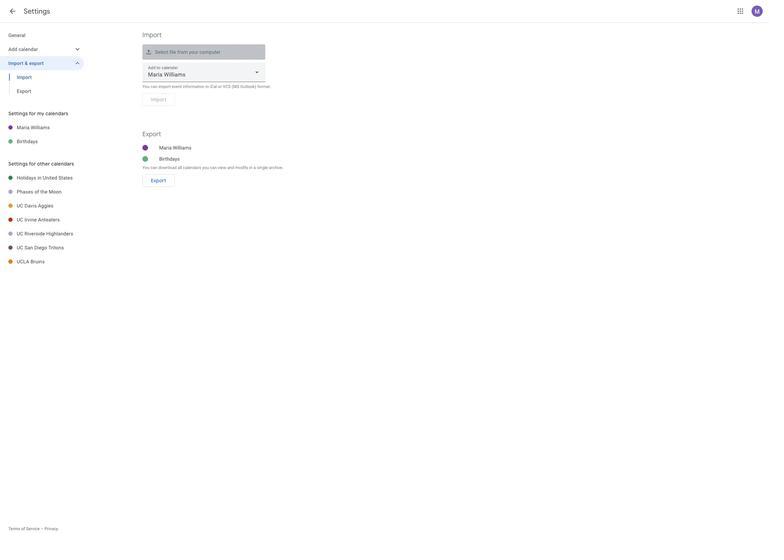 Task type: vqa. For each thing, say whether or not it's contained in the screenshot.
left region
no



Task type: describe. For each thing, give the bounding box(es) containing it.
in inside tree item
[[37, 175, 42, 181]]

maria inside tree item
[[17, 125, 30, 130]]

san
[[25, 245, 33, 251]]

import & export
[[8, 60, 44, 66]]

uc san diego tritons tree item
[[0, 241, 84, 255]]

your
[[189, 49, 199, 55]]

states
[[58, 175, 73, 181]]

ical
[[210, 84, 217, 89]]

event
[[172, 84, 182, 89]]

aggies
[[38, 203, 53, 209]]

the
[[40, 189, 48, 195]]

import & export tree item
[[0, 56, 84, 70]]

–
[[41, 527, 44, 532]]

uc san diego tritons
[[17, 245, 64, 251]]

calendars right all
[[183, 165, 201, 170]]

1 vertical spatial export
[[143, 130, 161, 138]]

1 vertical spatial in
[[249, 165, 253, 170]]

1 horizontal spatial maria
[[159, 145, 172, 151]]

of for the
[[35, 189, 39, 195]]

or
[[218, 84, 222, 89]]

group containing import
[[0, 70, 84, 98]]

privacy
[[45, 527, 58, 532]]

uc irvine anteaters link
[[17, 213, 84, 227]]

ucla bruins
[[17, 259, 45, 265]]

of for service
[[21, 527, 25, 532]]

uc san diego tritons link
[[17, 241, 84, 255]]

and
[[227, 165, 234, 170]]

2 vertical spatial import
[[17, 74, 32, 80]]

import inside tree item
[[8, 60, 23, 66]]

export for export
[[151, 178, 166, 184]]

you can import event information in ical or vcs (ms outlook) format.
[[143, 84, 271, 89]]

0 vertical spatial in
[[206, 84, 209, 89]]

single
[[257, 165, 268, 170]]

phases
[[17, 189, 33, 195]]

vcs
[[223, 84, 231, 89]]

settings for my calendars
[[8, 110, 68, 117]]

ucla bruins tree item
[[0, 255, 84, 269]]

select file from your computer
[[155, 49, 221, 55]]

export for general
[[17, 88, 31, 94]]

uc for uc irvine anteaters
[[17, 217, 23, 223]]

uc riverside highlanders tree item
[[0, 227, 84, 241]]

phases of the moon link
[[17, 185, 84, 199]]

maria williams tree item
[[0, 121, 84, 135]]

select file from your computer button
[[143, 44, 266, 60]]

davis
[[25, 203, 37, 209]]

other
[[37, 161, 50, 167]]

view
[[218, 165, 226, 170]]

uc for uc davis aggies
[[17, 203, 23, 209]]

uc riverside highlanders link
[[17, 227, 84, 241]]

can for export
[[151, 165, 157, 170]]

0 vertical spatial import
[[143, 31, 162, 39]]

uc irvine anteaters tree item
[[0, 213, 84, 227]]

birthdays tree item
[[0, 135, 84, 149]]

terms
[[8, 527, 20, 532]]

maria williams inside tree item
[[17, 125, 50, 130]]

select
[[155, 49, 169, 55]]

settings for settings for my calendars
[[8, 110, 28, 117]]

holidays in united states link
[[17, 171, 84, 185]]

1 vertical spatial birthdays
[[159, 156, 180, 162]]

diego
[[34, 245, 47, 251]]



Task type: locate. For each thing, give the bounding box(es) containing it.
uc for uc riverside highlanders
[[17, 231, 23, 237]]

1 horizontal spatial williams
[[173, 145, 192, 151]]

ucla bruins link
[[17, 255, 84, 269]]

you for import
[[143, 84, 150, 89]]

holidays in united states tree item
[[0, 171, 84, 185]]

williams
[[31, 125, 50, 130], [173, 145, 192, 151]]

united
[[43, 175, 57, 181]]

outlook)
[[241, 84, 256, 89]]

irvine
[[25, 217, 37, 223]]

in left united
[[37, 175, 42, 181]]

holidays in united states
[[17, 175, 73, 181]]

settings for settings
[[24, 7, 50, 16]]

bruins
[[31, 259, 45, 265]]

you
[[143, 84, 150, 89], [143, 165, 150, 170]]

williams down my
[[31, 125, 50, 130]]

None field
[[143, 63, 266, 82]]

0 horizontal spatial in
[[37, 175, 42, 181]]

in
[[206, 84, 209, 89], [249, 165, 253, 170], [37, 175, 42, 181]]

birthdays link
[[17, 135, 84, 149]]

settings heading
[[24, 7, 50, 16]]

uc left davis on the left top of the page
[[17, 203, 23, 209]]

of
[[35, 189, 39, 195], [21, 527, 25, 532]]

calendars up states
[[51, 161, 74, 167]]

import
[[159, 84, 171, 89]]

you can download all calendars you can view and modify in a single archive.
[[143, 165, 284, 170]]

calendars for settings for my calendars
[[46, 110, 68, 117]]

0 vertical spatial for
[[29, 110, 36, 117]]

settings left my
[[8, 110, 28, 117]]

settings
[[24, 7, 50, 16], [8, 110, 28, 117], [8, 161, 28, 167]]

ucla
[[17, 259, 29, 265]]

settings up holidays
[[8, 161, 28, 167]]

maria williams
[[17, 125, 50, 130], [159, 145, 192, 151]]

2 vertical spatial export
[[151, 178, 166, 184]]

0 horizontal spatial of
[[21, 527, 25, 532]]

birthdays down maria williams tree item
[[17, 139, 38, 144]]

of right terms
[[21, 527, 25, 532]]

0 vertical spatial settings
[[24, 7, 50, 16]]

settings for settings for other calendars
[[8, 161, 28, 167]]

a
[[254, 165, 256, 170]]

1 horizontal spatial maria williams
[[159, 145, 192, 151]]

uc inside the uc davis aggies link
[[17, 203, 23, 209]]

my
[[37, 110, 44, 117]]

uc left riverside
[[17, 231, 23, 237]]

1 vertical spatial for
[[29, 161, 36, 167]]

0 vertical spatial export
[[17, 88, 31, 94]]

maria williams down settings for my calendars
[[17, 125, 50, 130]]

2 for from the top
[[29, 161, 36, 167]]

1 vertical spatial maria williams
[[159, 145, 192, 151]]

maria
[[17, 125, 30, 130], [159, 145, 172, 151]]

0 vertical spatial maria williams
[[17, 125, 50, 130]]

(ms
[[232, 84, 240, 89]]

calendars
[[46, 110, 68, 117], [51, 161, 74, 167], [183, 165, 201, 170]]

1 for from the top
[[29, 110, 36, 117]]

0 vertical spatial you
[[143, 84, 150, 89]]

settings right go back 'icon'
[[24, 7, 50, 16]]

for left other on the left top
[[29, 161, 36, 167]]

maria down settings for my calendars
[[17, 125, 30, 130]]

terms of service link
[[8, 527, 40, 532]]

1 uc from the top
[[17, 203, 23, 209]]

calendars for settings for other calendars
[[51, 161, 74, 167]]

can for import
[[151, 84, 157, 89]]

general
[[8, 32, 26, 38]]

1 horizontal spatial of
[[35, 189, 39, 195]]

uc riverside highlanders
[[17, 231, 73, 237]]

highlanders
[[46, 231, 73, 237]]

archive.
[[269, 165, 284, 170]]

terms of service – privacy
[[8, 527, 58, 532]]

2 uc from the top
[[17, 217, 23, 223]]

williams inside maria williams tree item
[[31, 125, 50, 130]]

0 horizontal spatial maria williams
[[17, 125, 50, 130]]

import down import & export
[[17, 74, 32, 80]]

0 vertical spatial maria
[[17, 125, 30, 130]]

privacy link
[[45, 527, 58, 532]]

of inside phases of the moon link
[[35, 189, 39, 195]]

of left the
[[35, 189, 39, 195]]

export
[[17, 88, 31, 94], [143, 130, 161, 138], [151, 178, 166, 184]]

can left import
[[151, 84, 157, 89]]

for left my
[[29, 110, 36, 117]]

can left download
[[151, 165, 157, 170]]

1 vertical spatial you
[[143, 165, 150, 170]]

2 vertical spatial in
[[37, 175, 42, 181]]

uc davis aggies link
[[17, 199, 84, 213]]

information
[[183, 84, 205, 89]]

uc davis aggies
[[17, 203, 53, 209]]

birthdays up download
[[159, 156, 180, 162]]

birthdays
[[17, 139, 38, 144], [159, 156, 180, 162]]

uc davis aggies tree item
[[0, 199, 84, 213]]

maria up download
[[159, 145, 172, 151]]

in left a
[[249, 165, 253, 170]]

1 horizontal spatial in
[[206, 84, 209, 89]]

1 vertical spatial settings
[[8, 110, 28, 117]]

import
[[143, 31, 162, 39], [8, 60, 23, 66], [17, 74, 32, 80]]

tree
[[0, 28, 84, 98]]

for
[[29, 110, 36, 117], [29, 161, 36, 167]]

birthdays inside tree item
[[17, 139, 38, 144]]

export
[[29, 60, 44, 66]]

for for my
[[29, 110, 36, 117]]

you
[[202, 165, 209, 170]]

2 vertical spatial settings
[[8, 161, 28, 167]]

in left 'ical'
[[206, 84, 209, 89]]

can right you
[[210, 165, 217, 170]]

add calendar
[[8, 46, 38, 52]]

williams up all
[[173, 145, 192, 151]]

group
[[0, 70, 84, 98]]

0 horizontal spatial birthdays
[[17, 139, 38, 144]]

uc left irvine
[[17, 217, 23, 223]]

computer
[[200, 49, 221, 55]]

import up select
[[143, 31, 162, 39]]

settings for other calendars
[[8, 161, 74, 167]]

1 vertical spatial of
[[21, 527, 25, 532]]

0 vertical spatial of
[[35, 189, 39, 195]]

1 you from the top
[[143, 84, 150, 89]]

1 vertical spatial import
[[8, 60, 23, 66]]

phases of the moon tree item
[[0, 185, 84, 199]]

download
[[159, 165, 177, 170]]

calendars right my
[[46, 110, 68, 117]]

can
[[151, 84, 157, 89], [151, 165, 157, 170], [210, 165, 217, 170]]

format.
[[258, 84, 271, 89]]

uc irvine anteaters
[[17, 217, 60, 223]]

moon
[[49, 189, 62, 195]]

import left &
[[8, 60, 23, 66]]

uc
[[17, 203, 23, 209], [17, 217, 23, 223], [17, 231, 23, 237], [17, 245, 23, 251]]

2 horizontal spatial in
[[249, 165, 253, 170]]

uc inside uc irvine anteaters "link"
[[17, 217, 23, 223]]

settings for my calendars tree
[[0, 121, 84, 149]]

go back image
[[8, 7, 17, 15]]

3 uc from the top
[[17, 231, 23, 237]]

all
[[178, 165, 182, 170]]

from
[[177, 49, 188, 55]]

service
[[26, 527, 40, 532]]

0 vertical spatial williams
[[31, 125, 50, 130]]

uc inside uc riverside highlanders link
[[17, 231, 23, 237]]

0 horizontal spatial williams
[[31, 125, 50, 130]]

add
[[8, 46, 17, 52]]

tree containing general
[[0, 28, 84, 98]]

uc inside uc san diego tritons link
[[17, 245, 23, 251]]

phases of the moon
[[17, 189, 62, 195]]

uc for uc san diego tritons
[[17, 245, 23, 251]]

2 you from the top
[[143, 165, 150, 170]]

0 horizontal spatial maria
[[17, 125, 30, 130]]

1 vertical spatial williams
[[173, 145, 192, 151]]

uc left "san"
[[17, 245, 23, 251]]

for for other
[[29, 161, 36, 167]]

4 uc from the top
[[17, 245, 23, 251]]

tritons
[[48, 245, 64, 251]]

calendar
[[19, 46, 38, 52]]

riverside
[[25, 231, 45, 237]]

&
[[25, 60, 28, 66]]

1 vertical spatial maria
[[159, 145, 172, 151]]

file
[[170, 49, 176, 55]]

modify
[[235, 165, 248, 170]]

1 horizontal spatial birthdays
[[159, 156, 180, 162]]

anteaters
[[38, 217, 60, 223]]

you for export
[[143, 165, 150, 170]]

holidays
[[17, 175, 36, 181]]

settings for other calendars tree
[[0, 171, 84, 269]]

you left download
[[143, 165, 150, 170]]

0 vertical spatial birthdays
[[17, 139, 38, 144]]

maria williams up all
[[159, 145, 192, 151]]

you left import
[[143, 84, 150, 89]]



